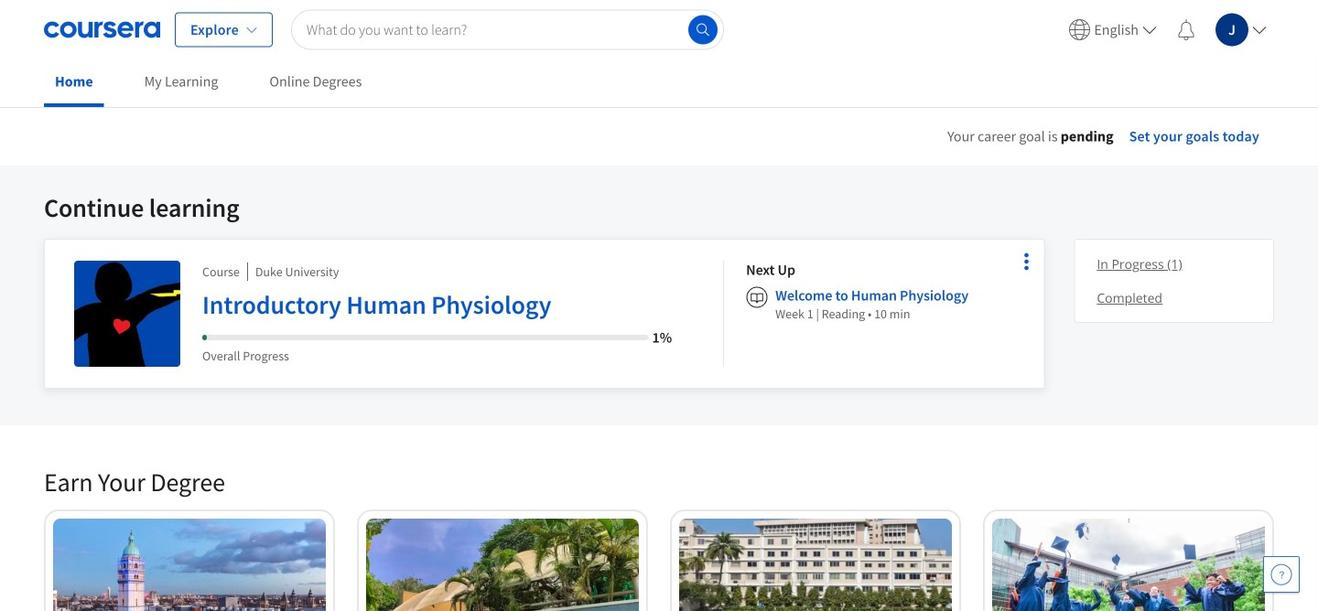 Task type: describe. For each thing, give the bounding box(es) containing it.
help center image
[[1271, 564, 1293, 586]]

more option for introductory human physiology image
[[1014, 249, 1040, 275]]

coursera image
[[44, 15, 160, 44]]

What do you want to learn? text field
[[291, 10, 724, 50]]

introductory human physiology image
[[74, 261, 180, 367]]



Task type: locate. For each thing, give the bounding box(es) containing it.
earn your degree collection element
[[33, 437, 1286, 612]]

None search field
[[291, 10, 724, 50]]

menu
[[1062, 0, 1275, 60]]



Task type: vqa. For each thing, say whether or not it's contained in the screenshot.
Coursera Image
yes



